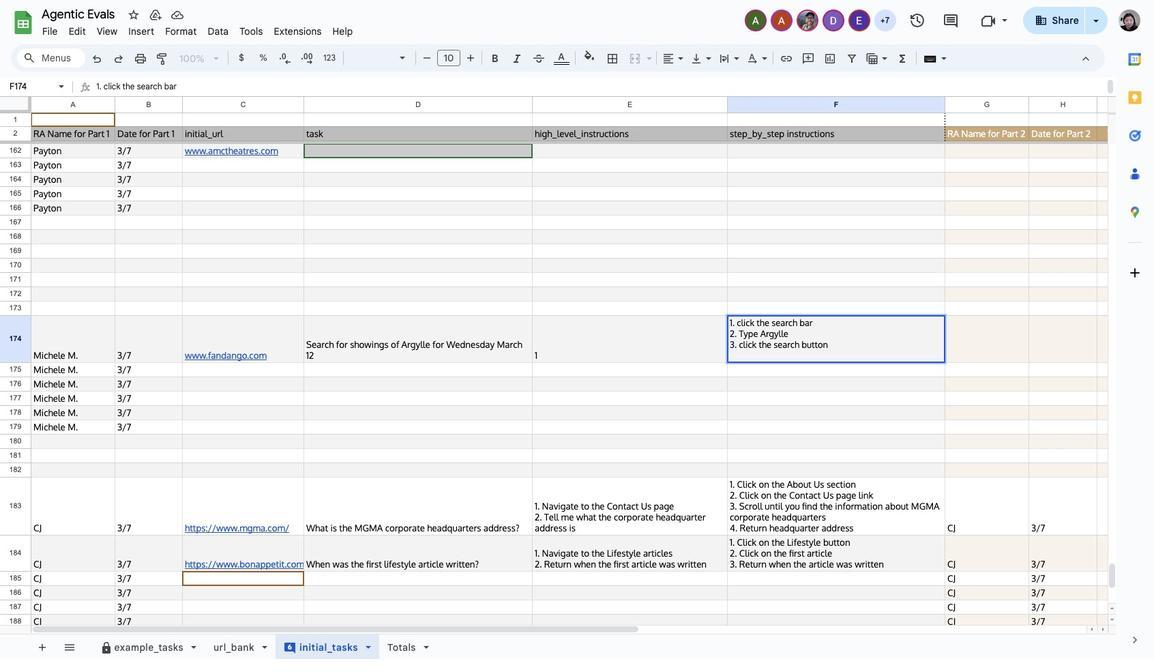 Task type: vqa. For each thing, say whether or not it's contained in the screenshot.
Totals at the left bottom of page
yes



Task type: locate. For each thing, give the bounding box(es) containing it.
none text field inside name box (⌘ + j) element
[[5, 80, 56, 93]]

3. for f174 field
[[730, 339, 737, 350]]

all sheets image
[[58, 636, 80, 658]]

2. inside '1. click the search bar 2. type argylle 3. click the search button' text field
[[96, 97, 103, 107]]

button inside text field
[[166, 113, 190, 123]]

1 horizontal spatial toolbar
[[87, 635, 449, 659]]

2. inside f174 field
[[730, 328, 737, 339]]

url_bank
[[214, 641, 254, 654]]

0 vertical spatial button
[[166, 113, 190, 123]]

the
[[122, 81, 135, 91], [124, 113, 136, 123], [757, 317, 770, 328], [759, 339, 772, 350]]

1 horizontal spatial 1.
[[730, 317, 735, 328]]

bar for f174 field
[[800, 317, 813, 328]]

1 vertical spatial argylle
[[761, 328, 789, 339]]

1. click the search bar 2. type argylle 3. click the search button inside text field
[[96, 81, 190, 123]]

1 horizontal spatial argylle
[[761, 328, 789, 339]]

1 vertical spatial 3.
[[730, 339, 737, 350]]

tab list
[[1116, 40, 1154, 621]]

Star checkbox
[[98, 0, 155, 50]]

$ button
[[231, 48, 252, 68]]

click
[[104, 81, 120, 91], [105, 113, 122, 123], [737, 317, 755, 328], [739, 339, 757, 350]]

1. inside f174 field
[[730, 317, 735, 328]]

0 horizontal spatial button
[[166, 113, 190, 123]]

menu bar containing file
[[37, 18, 359, 40]]

1 horizontal spatial 2.
[[730, 328, 737, 339]]

0 vertical spatial 2.
[[96, 97, 103, 107]]

type inside '1. click the search bar 2. type argylle 3. click the search button' text field
[[105, 97, 123, 107]]

1.
[[96, 81, 102, 91], [730, 317, 735, 328]]

edit
[[69, 25, 86, 38]]

2.
[[96, 97, 103, 107], [730, 328, 737, 339]]

search
[[137, 81, 162, 91], [138, 113, 163, 123], [772, 317, 798, 328], [774, 339, 800, 350]]

1 vertical spatial 1. click the search bar 2. type argylle 3. click the search button
[[730, 317, 828, 350]]

argylle inside text field
[[124, 97, 150, 107]]

123 button
[[319, 48, 340, 68]]

1 horizontal spatial 3.
[[730, 339, 737, 350]]

1. click the search bar 2. type argylle 3. click the search button
[[96, 81, 190, 123], [730, 317, 828, 350]]

button
[[166, 113, 190, 123], [802, 339, 828, 350]]

share
[[1052, 14, 1079, 27]]

functions image
[[895, 48, 911, 68]]

bar inside f174 field
[[800, 317, 813, 328]]

cj baylor image
[[798, 11, 817, 30]]

button for f174 field
[[802, 339, 828, 350]]

1 horizontal spatial bar
[[800, 317, 813, 328]]

1 vertical spatial 2.
[[730, 328, 737, 339]]

Font size field
[[437, 50, 466, 67]]

2. for f174 field
[[730, 328, 737, 339]]

1 horizontal spatial button
[[802, 339, 828, 350]]

file menu item
[[37, 23, 63, 40]]

1 vertical spatial bar
[[800, 317, 813, 328]]

0 vertical spatial bar
[[164, 81, 177, 91]]

+7 button
[[873, 8, 898, 33]]

application
[[0, 0, 1154, 659]]

1 vertical spatial type
[[739, 328, 758, 339]]

0 horizontal spatial type
[[105, 97, 123, 107]]

6
[[288, 643, 292, 652]]

1. click the search bar 2. type argylle 3. click the search button for '1. click the search bar 2. type argylle 3. click the search button' text field
[[96, 81, 190, 123]]

1 horizontal spatial type
[[739, 328, 758, 339]]

menu bar
[[37, 18, 359, 40]]

1 horizontal spatial 1. click the search bar 2. type argylle 3. click the search button
[[730, 317, 828, 350]]

vertical align image
[[689, 48, 705, 68]]

0 horizontal spatial toolbar
[[28, 635, 85, 659]]

button for '1. click the search bar 2. type argylle 3. click the search button' text field
[[166, 113, 190, 123]]

example_tasks
[[114, 641, 184, 654]]

3. inside text field
[[96, 113, 103, 123]]

argylle
[[124, 97, 150, 107], [761, 328, 789, 339]]

0 horizontal spatial 1.
[[96, 81, 102, 91]]

0 horizontal spatial 1. click the search bar 2. type argylle 3. click the search button
[[96, 81, 190, 123]]

0 vertical spatial 3.
[[96, 113, 103, 123]]

0 horizontal spatial 3.
[[96, 113, 103, 123]]

3.
[[96, 113, 103, 123], [730, 339, 737, 350]]

0 vertical spatial 1. click the search bar 2. type argylle 3. click the search button
[[96, 81, 190, 123]]

0 horizontal spatial bar
[[164, 81, 177, 91]]

main toolbar
[[85, 48, 979, 659]]

application containing share
[[0, 0, 1154, 659]]

bar inside text field
[[164, 81, 177, 91]]

1. inside text field
[[96, 81, 102, 91]]

fill color image
[[582, 48, 597, 65]]

0 horizontal spatial argylle
[[124, 97, 150, 107]]

bar
[[164, 81, 177, 91], [800, 317, 813, 328]]

3. for '1. click the search bar 2. type argylle 3. click the search button' text field
[[96, 113, 103, 123]]

initial_tasks
[[299, 641, 358, 654]]

type
[[105, 97, 123, 107], [739, 328, 758, 339]]

button inside f174 field
[[802, 339, 828, 350]]

2 toolbar from the left
[[87, 635, 449, 659]]

quick sharing actions image
[[1094, 20, 1099, 41]]

1 toolbar from the left
[[28, 635, 85, 659]]

None text field
[[5, 80, 56, 93]]

Rename text field
[[37, 5, 123, 22]]

extensions
[[274, 25, 322, 38]]

3. inside f174 field
[[730, 339, 737, 350]]

Zoom text field
[[176, 49, 209, 68]]

1 vertical spatial button
[[802, 339, 828, 350]]

toolbar
[[28, 635, 85, 659], [87, 635, 449, 659], [452, 635, 455, 659]]

0 horizontal spatial 2.
[[96, 97, 103, 107]]

1 vertical spatial 1.
[[730, 317, 735, 328]]

format menu item
[[160, 23, 202, 40]]

0 vertical spatial 1.
[[96, 81, 102, 91]]

share button
[[1023, 7, 1086, 34]]

argylle for '1. click the search bar 2. type argylle 3. click the search button' text field
[[124, 97, 150, 107]]

help menu item
[[327, 23, 359, 40]]

0 vertical spatial argylle
[[124, 97, 150, 107]]

1. for '1. click the search bar 2. type argylle 3. click the search button' text field
[[96, 81, 102, 91]]

type inside f174 field
[[739, 328, 758, 339]]

totals button
[[379, 635, 438, 659]]

0 vertical spatial type
[[105, 97, 123, 107]]

argylle inside f174 field
[[761, 328, 789, 339]]

2 horizontal spatial toolbar
[[452, 635, 455, 659]]

url_bank button
[[205, 635, 276, 659]]

totals
[[388, 641, 416, 654]]



Task type: describe. For each thing, give the bounding box(es) containing it.
text wrapping image
[[717, 48, 733, 68]]

%
[[259, 52, 267, 63]]

view
[[97, 25, 118, 38]]

example_tasks button
[[91, 635, 205, 659]]

menu bar inside menu bar banner
[[37, 18, 359, 40]]

3 toolbar from the left
[[452, 635, 455, 659]]

extensions menu item
[[268, 23, 327, 40]]

1. click the search bar 2. type argylle 3. click the search button for f174 field
[[730, 317, 828, 350]]

+7
[[881, 15, 890, 25]]

bar for '1. click the search bar 2. type argylle 3. click the search button' text field
[[164, 81, 177, 91]]

$
[[239, 52, 244, 63]]

borders image
[[605, 48, 621, 68]]

type for '1. click the search bar 2. type argylle 3. click the search button' text field
[[105, 97, 123, 107]]

data
[[208, 25, 229, 38]]

insert
[[128, 25, 154, 38]]

argylle for f174 field
[[761, 328, 789, 339]]

Menus field
[[17, 48, 85, 68]]

text color image
[[554, 48, 569, 65]]

dylan oquin image
[[824, 11, 843, 30]]

text rotation image
[[745, 48, 761, 68]]

tools
[[240, 25, 263, 38]]

data menu item
[[202, 23, 234, 40]]

type for f174 field
[[739, 328, 758, 339]]

insert menu item
[[123, 23, 160, 40]]

1. click the search bar 2. Type Argylle 3. click the search button text field
[[96, 78, 1105, 123]]

Font size text field
[[438, 50, 460, 66]]

file
[[42, 25, 58, 38]]

tab list inside menu bar banner
[[1116, 40, 1154, 621]]

angela cha image
[[746, 11, 765, 30]]

toolbar containing example_tasks
[[87, 635, 449, 659]]

F174 field
[[730, 317, 943, 350]]

view menu item
[[91, 23, 123, 40]]

tools menu item
[[234, 23, 268, 40]]

1. for f174 field
[[730, 317, 735, 328]]

eesa khan image
[[850, 11, 869, 30]]

ashley tran image
[[772, 11, 791, 30]]

Zoom field
[[174, 48, 225, 69]]

format
[[165, 25, 197, 38]]

123
[[323, 53, 336, 63]]

name box (⌘ + j) element
[[4, 78, 68, 95]]

edit menu item
[[63, 23, 91, 40]]

2. for '1. click the search bar 2. type argylle 3. click the search button' text field
[[96, 97, 103, 107]]

menu bar banner
[[0, 0, 1154, 659]]

help
[[333, 25, 353, 38]]

% button
[[253, 48, 274, 68]]



